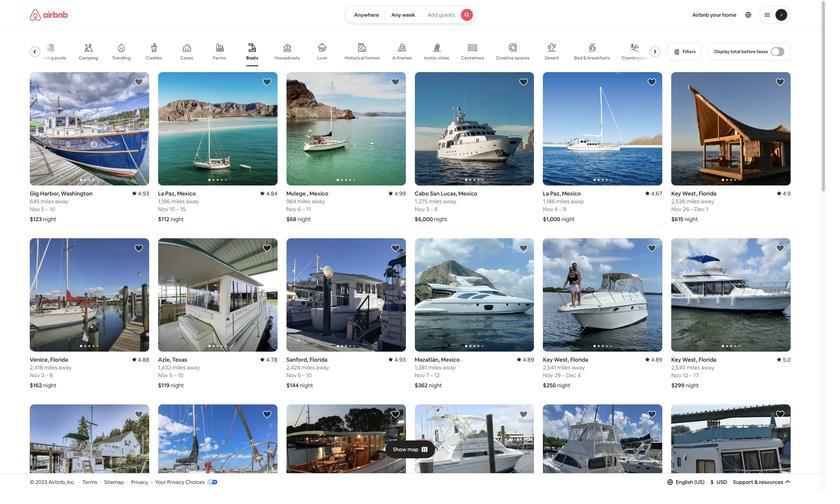 Task type: locate. For each thing, give the bounding box(es) containing it.
night right $162
[[43, 382, 56, 389]]

night inside sanford, florida 2,424 miles away nov 5 – 10 $144 night
[[300, 382, 313, 389]]

mexico for la paz, mexico 1,186 miles away nov 10 – 15 $112 night
[[177, 190, 196, 197]]

english (us) button
[[667, 479, 705, 486]]

·
[[78, 479, 79, 486], [100, 479, 101, 486], [127, 479, 128, 486], [151, 479, 152, 486]]

miles down the texas
[[172, 364, 186, 371]]

1 add to wishlist: gig harbor, washington image from the top
[[134, 78, 143, 87]]

night inside la paz, mexico 1,186 miles away nov 4 – 9 $1,000 night
[[562, 216, 575, 223]]

mexico right mazatlán,
[[441, 356, 460, 364]]

add to wishlist: mulege , mexico image
[[391, 78, 400, 87]]

– right 29 at the right bottom of page
[[562, 372, 565, 379]]

miles up 15
[[171, 198, 185, 205]]

miles down harbor,
[[41, 198, 54, 205]]

english
[[676, 479, 693, 486]]

· left 'privacy' link
[[127, 479, 128, 486]]

key inside key west, florida 2,540 miles away nov 12 – 17 $299 night
[[672, 356, 681, 364]]

1 vertical spatial 4.93
[[395, 356, 406, 364]]

0 horizontal spatial la
[[158, 190, 164, 197]]

– inside sanford, florida 2,424 miles away nov 5 – 10 $144 night
[[302, 372, 305, 379]]

$144
[[286, 382, 299, 389]]

4 · from the left
[[151, 479, 152, 486]]

night inside gig harbor, washington 645 miles away nov 5 – 10 $123 night
[[43, 216, 56, 223]]

nov down 2,424
[[286, 372, 297, 379]]

1 vertical spatial add to wishlist: gig harbor, washington image
[[134, 410, 143, 419]]

miles
[[41, 198, 54, 205], [171, 198, 185, 205], [429, 198, 442, 205], [557, 198, 570, 205], [297, 198, 311, 205], [687, 198, 700, 205], [44, 364, 57, 371], [172, 364, 186, 371], [428, 364, 442, 371], [557, 364, 571, 371], [302, 364, 315, 371], [687, 364, 700, 371]]

5 down 2,424
[[298, 372, 301, 379]]

night right '$144'
[[300, 382, 313, 389]]

night inside key west, florida 2,540 miles away nov 12 – 17 $299 night
[[686, 382, 699, 389]]

west, inside key west, florida 2,540 miles away nov 12 – 17 $299 night
[[683, 356, 698, 364]]

0 vertical spatial add to wishlist: gig harbor, washington image
[[134, 78, 143, 87]]

add guests
[[428, 12, 455, 18]]

frames
[[397, 55, 412, 61]]

$123
[[30, 216, 42, 223]]

mexico right lucas,
[[459, 190, 477, 197]]

night inside cabo san lucas, mexico 1,275 miles away nov 3 – 8 $6,000 night
[[434, 216, 447, 223]]

paz, up $112
[[165, 190, 176, 197]]

& for support
[[755, 479, 758, 486]]

mexico inside la paz, mexico 1,186 miles away nov 10 – 15 $112 night
[[177, 190, 196, 197]]

1 horizontal spatial 4.89
[[651, 356, 663, 364]]

· right inc.
[[78, 479, 79, 486]]

0 horizontal spatial 12
[[434, 372, 440, 379]]

bed & breakfasts
[[574, 55, 610, 61]]

645
[[30, 198, 39, 205]]

– right "26"
[[691, 206, 693, 213]]

add to wishlist: la paz, mexico image
[[648, 78, 657, 87]]

1,186 inside la paz, mexico 1,186 miles away nov 4 – 9 $1,000 night
[[543, 198, 555, 205]]

– up $6,000
[[431, 206, 433, 213]]

night inside venice, florida 2,418 miles away nov 3 – 8 $162 night
[[43, 382, 56, 389]]

florida inside key west, florida 2,541 miles away nov 29 – dec 4 $250 night
[[571, 356, 588, 364]]

miles down the ,
[[297, 198, 311, 205]]

away inside cabo san lucas, mexico 1,275 miles away nov 3 – 8 $6,000 night
[[443, 198, 457, 205]]

privacy left the your
[[131, 479, 148, 486]]

1 horizontal spatial dec
[[695, 206, 705, 213]]

display total before taxes
[[715, 49, 768, 55]]

1 horizontal spatial paz,
[[550, 190, 561, 197]]

0 horizontal spatial 3
[[41, 372, 44, 379]]

0 horizontal spatial 4.93
[[138, 190, 149, 197]]

– down sanford,
[[302, 372, 305, 379]]

night down the 11
[[298, 216, 311, 223]]

$615
[[672, 216, 684, 223]]

1 1,186 from the left
[[158, 198, 170, 205]]

0 horizontal spatial 4.89
[[523, 356, 534, 364]]

5
[[41, 206, 44, 213], [170, 372, 173, 379], [298, 372, 301, 379]]

10
[[49, 206, 55, 213], [170, 206, 175, 213], [178, 372, 184, 379], [306, 372, 312, 379]]

key for key west, florida 2,541 miles away nov 29 – dec 4 $250 night
[[543, 356, 553, 364]]

privacy inside your privacy choices link
[[167, 479, 184, 486]]

3
[[426, 206, 429, 213], [41, 372, 44, 379]]

4.93 out of 5 average rating image
[[389, 356, 406, 364]]

airbnb your home link
[[688, 7, 741, 23]]

your privacy choices
[[155, 479, 205, 486]]

la inside la paz, mexico 1,186 miles away nov 10 – 15 $112 night
[[158, 190, 164, 197]]

nov
[[30, 206, 40, 213], [158, 206, 168, 213], [415, 206, 425, 213], [543, 206, 553, 213], [286, 206, 297, 213], [672, 206, 682, 213], [30, 372, 40, 379], [158, 372, 168, 379], [415, 372, 425, 379], [543, 372, 553, 379], [286, 372, 297, 379], [672, 372, 682, 379]]

spaces
[[515, 55, 530, 61]]

2,541
[[543, 364, 556, 371]]

historical homes
[[345, 55, 380, 61]]

key up 2,538
[[672, 190, 681, 197]]

la inside la paz, mexico 1,186 miles away nov 4 – 9 $1,000 night
[[543, 190, 549, 197]]

west, up 2,540
[[683, 356, 698, 364]]

2 add to wishlist: gig harbor, washington image from the top
[[134, 410, 143, 419]]

$162
[[30, 382, 42, 389]]

8
[[435, 206, 438, 213], [50, 372, 53, 379]]

1 4.89 out of 5 average rating image from the left
[[517, 356, 534, 364]]

1,381
[[415, 364, 427, 371]]

4.84 out of 5 average rating image
[[260, 190, 278, 197]]

2 1,186 from the left
[[543, 198, 555, 205]]

bed
[[574, 55, 583, 61]]

show map
[[393, 447, 419, 453]]

0 horizontal spatial 4
[[555, 206, 558, 213]]

privacy right the your
[[167, 479, 184, 486]]

paz,
[[165, 190, 176, 197], [550, 190, 561, 197]]

– down venice,
[[46, 372, 48, 379]]

nov inside gig harbor, washington 645 miles away nov 5 – 10 $123 night
[[30, 206, 40, 213]]

1 vertical spatial 4
[[578, 372, 581, 379]]

1 · from the left
[[78, 479, 79, 486]]

4.93
[[138, 190, 149, 197], [395, 356, 406, 364]]

1 horizontal spatial 4
[[578, 372, 581, 379]]

sitemap link
[[104, 479, 124, 486]]

0 horizontal spatial 4.89 out of 5 average rating image
[[517, 356, 534, 364]]

dec left 1
[[695, 206, 705, 213]]

terms link
[[82, 479, 97, 486]]

– left 17
[[690, 372, 692, 379]]

1 horizontal spatial privacy
[[167, 479, 184, 486]]

nov down 2,418
[[30, 372, 40, 379]]

5 up the $123
[[41, 206, 44, 213]]

4.9
[[783, 190, 791, 197]]

0 horizontal spatial privacy
[[131, 479, 148, 486]]

10 down the texas
[[178, 372, 184, 379]]

miles inside 'mazatlán, mexico 1,381 miles away nov 7 – 12 $362 night'
[[428, 364, 442, 371]]

la right 4.93 out of 5 average rating image in the left top of the page
[[158, 190, 164, 197]]

florida inside 'key west, florida 2,538 miles away nov 26 – dec 1 $615 night'
[[699, 190, 717, 197]]

florida inside key west, florida 2,540 miles away nov 12 – 17 $299 night
[[699, 356, 717, 364]]

nov up $1,000 at right top
[[543, 206, 553, 213]]

2 12 from the left
[[683, 372, 688, 379]]

west, for 2,538
[[683, 190, 698, 197]]

10 inside azle, texas 1,432 miles away nov 5 – 10 $119 night
[[178, 372, 184, 379]]

0 vertical spatial add to wishlist: key west, florida image
[[776, 78, 785, 87]]

miles inside cabo san lucas, mexico 1,275 miles away nov 3 – 8 $6,000 night
[[429, 198, 442, 205]]

miles down san
[[429, 198, 442, 205]]

& right support at the right
[[755, 479, 758, 486]]

4 left 9 at right
[[555, 206, 558, 213]]

florida for 2,538 miles away
[[699, 190, 717, 197]]

1 4.89 from the left
[[523, 356, 534, 364]]

paz, up $1,000 at right top
[[550, 190, 561, 197]]

dec inside 'key west, florida 2,538 miles away nov 26 – dec 1 $615 night'
[[695, 206, 705, 213]]

& right bed
[[583, 55, 587, 61]]

26
[[683, 206, 689, 213]]

creative
[[496, 55, 514, 61]]

$250
[[543, 382, 556, 389]]

1 vertical spatial add to wishlist: key west, florida image
[[648, 244, 657, 253]]

key for key west, florida 2,538 miles away nov 26 – dec 1 $615 night
[[672, 190, 681, 197]]

mexico inside cabo san lucas, mexico 1,275 miles away nov 3 – 8 $6,000 night
[[459, 190, 477, 197]]

la up $1,000 at right top
[[543, 190, 549, 197]]

nov down 984
[[286, 206, 297, 213]]

– inside cabo san lucas, mexico 1,275 miles away nov 3 – 8 $6,000 night
[[431, 206, 433, 213]]

1 horizontal spatial 8
[[435, 206, 438, 213]]

mazatlán,
[[415, 356, 440, 364]]

1 la from the left
[[158, 190, 164, 197]]

4.9 out of 5 average rating image
[[777, 190, 791, 197]]

10 left 15
[[170, 206, 175, 213]]

nov inside venice, florida 2,418 miles away nov 3 – 8 $162 night
[[30, 372, 40, 379]]

4
[[555, 206, 558, 213], [578, 372, 581, 379]]

0 horizontal spatial dec
[[566, 372, 577, 379]]

0 horizontal spatial &
[[583, 55, 587, 61]]

1,186 up $112
[[158, 198, 170, 205]]

· left the your
[[151, 479, 152, 486]]

10 down harbor,
[[49, 206, 55, 213]]

0 horizontal spatial 5
[[41, 206, 44, 213]]

trending
[[112, 55, 131, 61]]

luxe
[[317, 55, 327, 61]]

2,418
[[30, 364, 43, 371]]

show map button
[[386, 441, 435, 459]]

display total before taxes button
[[708, 43, 791, 61]]

4.88
[[138, 356, 149, 364]]

0 horizontal spatial 1,186
[[158, 198, 170, 205]]

farms
[[213, 55, 226, 61]]

mexico inside la paz, mexico 1,186 miles away nov 4 – 9 $1,000 night
[[562, 190, 581, 197]]

1 horizontal spatial 3
[[426, 206, 429, 213]]

– inside gig harbor, washington 645 miles away nov 5 – 10 $123 night
[[45, 206, 48, 213]]

nov inside cabo san lucas, mexico 1,275 miles away nov 3 – 8 $6,000 night
[[415, 206, 425, 213]]

0 vertical spatial 4.93
[[138, 190, 149, 197]]

night right $6,000
[[434, 216, 447, 223]]

0 vertical spatial dec
[[695, 206, 705, 213]]

key inside 'key west, florida 2,538 miles away nov 26 – dec 1 $615 night'
[[672, 190, 681, 197]]

mexico up 9 at right
[[562, 190, 581, 197]]

key up 2,540
[[672, 356, 681, 364]]

0 horizontal spatial 8
[[50, 372, 53, 379]]

away inside la paz, mexico 1,186 miles away nov 10 – 15 $112 night
[[186, 198, 199, 205]]

houseboats
[[275, 55, 300, 61]]

2 horizontal spatial 5
[[298, 372, 301, 379]]

night down "26"
[[685, 216, 698, 223]]

1,186 inside la paz, mexico 1,186 miles away nov 10 – 15 $112 night
[[158, 198, 170, 205]]

– left 9 at right
[[559, 206, 562, 213]]

2 4.89 from the left
[[651, 356, 663, 364]]

castles
[[146, 55, 162, 61]]

2 privacy from the left
[[167, 479, 184, 486]]

2 paz, from the left
[[550, 190, 561, 197]]

iconic
[[424, 55, 437, 61]]

west, inside 'key west, florida 2,538 miles away nov 26 – dec 1 $615 night'
[[683, 190, 698, 197]]

florida
[[699, 190, 717, 197], [50, 356, 68, 364], [571, 356, 588, 364], [310, 356, 328, 364], [699, 356, 717, 364]]

2,540
[[672, 364, 686, 371]]

1 horizontal spatial 4.93
[[395, 356, 406, 364]]

5.0 out of 5 average rating image
[[777, 356, 791, 364]]

choices
[[186, 479, 205, 486]]

key up 2,541
[[543, 356, 553, 364]]

night right the $123
[[43, 216, 56, 223]]

caves
[[180, 55, 193, 61]]

nov inside 'key west, florida 2,538 miles away nov 26 – dec 1 $615 night'
[[672, 206, 682, 213]]

la paz, mexico 1,186 miles away nov 4 – 9 $1,000 night
[[543, 190, 584, 223]]

$362
[[415, 382, 428, 389]]

west, up 2,541
[[554, 356, 569, 364]]

1 paz, from the left
[[165, 190, 176, 197]]

1
[[706, 206, 709, 213]]

– left 15
[[176, 206, 179, 213]]

miles up the 7
[[428, 364, 442, 371]]

4.84
[[266, 190, 278, 197]]

4.78 out of 5 average rating image
[[260, 356, 278, 364]]

night down the 7
[[429, 382, 442, 389]]

1 horizontal spatial 1,186
[[543, 198, 555, 205]]

containers
[[461, 55, 484, 61]]

night down 29 at the right bottom of page
[[557, 382, 571, 389]]

– right the 7
[[430, 372, 433, 379]]

add to wishlist: key west, florida image
[[776, 78, 785, 87], [648, 244, 657, 253], [648, 410, 657, 419]]

filters
[[683, 49, 696, 55]]

0 vertical spatial &
[[583, 55, 587, 61]]

12 right the 7
[[434, 372, 440, 379]]

nov inside 'mazatlán, mexico 1,381 miles away nov 7 – 12 $362 night'
[[415, 372, 425, 379]]

0 vertical spatial 4
[[555, 206, 558, 213]]

night down 15
[[171, 216, 184, 223]]

paz, inside la paz, mexico 1,186 miles away nov 10 – 15 $112 night
[[165, 190, 176, 197]]

– down the texas
[[174, 372, 177, 379]]

nov down 2,541
[[543, 372, 553, 379]]

west, inside key west, florida 2,541 miles away nov 29 – dec 4 $250 night
[[554, 356, 569, 364]]

4.89 for mazatlán, mexico 1,381 miles away nov 7 – 12 $362 night
[[523, 356, 534, 364]]

miles up 17
[[687, 364, 700, 371]]

florida for 2,541 miles away
[[571, 356, 588, 364]]

english (us)
[[676, 479, 705, 486]]

– right 6 in the top left of the page
[[302, 206, 305, 213]]

4.89 for key west, florida 2,541 miles away nov 29 – dec 4 $250 night
[[651, 356, 663, 364]]

– inside key west, florida 2,541 miles away nov 29 – dec 4 $250 night
[[562, 372, 565, 379]]

0 horizontal spatial paz,
[[165, 190, 176, 197]]

west, up 2,538
[[683, 190, 698, 197]]

night right $119
[[171, 382, 184, 389]]

group
[[30, 37, 663, 66], [30, 72, 149, 186], [158, 72, 278, 186], [286, 72, 406, 186], [415, 72, 534, 186], [543, 72, 663, 186], [672, 72, 791, 186], [30, 239, 149, 352], [158, 239, 278, 352], [286, 239, 406, 352], [415, 239, 534, 352], [543, 239, 663, 352], [672, 239, 791, 352], [30, 405, 149, 492], [158, 405, 278, 492], [286, 405, 406, 492], [415, 405, 534, 492], [543, 405, 663, 492], [672, 405, 791, 492]]

amazing pools
[[35, 55, 66, 61]]

la for la paz, mexico 1,186 miles away nov 4 – 9 $1,000 night
[[543, 190, 549, 197]]

add to wishlist: azle, texas image
[[263, 244, 272, 253]]

mexico inside the mulege , mexico 984 miles away nov 6 – 11 $68 night
[[310, 190, 328, 197]]

your
[[710, 12, 721, 18]]

1 vertical spatial &
[[755, 479, 758, 486]]

homes
[[366, 55, 380, 61]]

away inside the mulege , mexico 984 miles away nov 6 – 11 $68 night
[[312, 198, 325, 205]]

iconic cities
[[424, 55, 449, 61]]

away inside la paz, mexico 1,186 miles away nov 4 – 9 $1,000 night
[[571, 198, 584, 205]]

0 vertical spatial 8
[[435, 206, 438, 213]]

miles up 29 at the right bottom of page
[[557, 364, 571, 371]]

nov inside la paz, mexico 1,186 miles away nov 4 – 9 $1,000 night
[[543, 206, 553, 213]]

a-frames
[[392, 55, 412, 61]]

nov up $112
[[158, 206, 168, 213]]

10 inside la paz, mexico 1,186 miles away nov 10 – 15 $112 night
[[170, 206, 175, 213]]

0 vertical spatial 3
[[426, 206, 429, 213]]

add to wishlist: sanford, florida image
[[391, 244, 400, 253]]

1 horizontal spatial &
[[755, 479, 758, 486]]

1 horizontal spatial 4.89 out of 5 average rating image
[[645, 356, 663, 364]]

1 horizontal spatial 5
[[170, 372, 173, 379]]

5 down 1,432
[[170, 372, 173, 379]]

nov down 645
[[30, 206, 40, 213]]

away inside sanford, florida 2,424 miles away nov 5 – 10 $144 night
[[316, 364, 329, 371]]

away inside key west, florida 2,540 miles away nov 12 – 17 $299 night
[[701, 364, 715, 371]]

1 horizontal spatial la
[[543, 190, 549, 197]]

nov inside key west, florida 2,540 miles away nov 12 – 17 $299 night
[[672, 372, 682, 379]]

4.89 out of 5 average rating image for key west, florida 2,541 miles away nov 29 – dec 4 $250 night
[[645, 356, 663, 364]]

miles down venice,
[[44, 364, 57, 371]]

– down harbor,
[[45, 206, 48, 213]]

4 right 29 at the right bottom of page
[[578, 372, 581, 379]]

miles down sanford,
[[302, 364, 315, 371]]

2 4.89 out of 5 average rating image from the left
[[645, 356, 663, 364]]

1,432
[[158, 364, 171, 371]]

10 down sanford,
[[306, 372, 312, 379]]

paz, inside la paz, mexico 1,186 miles away nov 4 – 9 $1,000 night
[[550, 190, 561, 197]]

mexico up 15
[[177, 190, 196, 197]]

miles up "26"
[[687, 198, 700, 205]]

key west, florida 2,541 miles away nov 29 – dec 4 $250 night
[[543, 356, 588, 389]]

away inside azle, texas 1,432 miles away nov 5 – 10 $119 night
[[187, 364, 200, 371]]

3 inside cabo san lucas, mexico 1,275 miles away nov 3 – 8 $6,000 night
[[426, 206, 429, 213]]

nov down 1,432
[[158, 372, 168, 379]]

4.89 out of 5 average rating image
[[517, 356, 534, 364], [645, 356, 663, 364]]

miles inside key west, florida 2,540 miles away nov 12 – 17 $299 night
[[687, 364, 700, 371]]

1,186 up $1,000 at right top
[[543, 198, 555, 205]]

1 horizontal spatial 12
[[683, 372, 688, 379]]

$
[[711, 479, 714, 486]]

nov left the 7
[[415, 372, 425, 379]]

1 vertical spatial 3
[[41, 372, 44, 379]]

night down 17
[[686, 382, 699, 389]]

key inside key west, florida 2,541 miles away nov 29 – dec 4 $250 night
[[543, 356, 553, 364]]

mexico right the ,
[[310, 190, 328, 197]]

1 vertical spatial dec
[[566, 372, 577, 379]]

west, for 2,541
[[554, 356, 569, 364]]

nov down 2,540
[[672, 372, 682, 379]]

florida inside sanford, florida 2,424 miles away nov 5 – 10 $144 night
[[310, 356, 328, 364]]

dec inside key west, florida 2,541 miles away nov 29 – dec 4 $250 night
[[566, 372, 577, 379]]

5 inside sanford, florida 2,424 miles away nov 5 – 10 $144 night
[[298, 372, 301, 379]]

12 down 2,540
[[683, 372, 688, 379]]

miles inside the mulege , mexico 984 miles away nov 6 – 11 $68 night
[[297, 198, 311, 205]]

cabo san lucas, mexico 1,275 miles away nov 3 – 8 $6,000 night
[[415, 190, 477, 223]]

2 la from the left
[[543, 190, 549, 197]]

3 down 2,418
[[41, 372, 44, 379]]

miles up 9 at right
[[557, 198, 570, 205]]

$119
[[158, 382, 170, 389]]

add to wishlist: gig harbor, washington image
[[134, 78, 143, 87], [134, 410, 143, 419]]

night
[[43, 216, 56, 223], [171, 216, 184, 223], [434, 216, 447, 223], [562, 216, 575, 223], [298, 216, 311, 223], [685, 216, 698, 223], [43, 382, 56, 389], [171, 382, 184, 389], [429, 382, 442, 389], [557, 382, 571, 389], [300, 382, 313, 389], [686, 382, 699, 389]]

1 vertical spatial 8
[[50, 372, 53, 379]]

5 inside azle, texas 1,432 miles away nov 5 – 10 $119 night
[[170, 372, 173, 379]]

· right terms link
[[100, 479, 101, 486]]

any week
[[391, 12, 415, 18]]

key
[[672, 190, 681, 197], [543, 356, 553, 364], [672, 356, 681, 364]]

night inside the mulege , mexico 984 miles away nov 6 – 11 $68 night
[[298, 216, 311, 223]]

nov down 1,275
[[415, 206, 425, 213]]

support & resources button
[[733, 479, 791, 486]]

miles inside venice, florida 2,418 miles away nov 3 – 8 $162 night
[[44, 364, 57, 371]]

dec right 29 at the right bottom of page
[[566, 372, 577, 379]]

breakfasts
[[588, 55, 610, 61]]

3 down 1,275
[[426, 206, 429, 213]]

None search field
[[345, 6, 476, 24]]

your
[[155, 479, 166, 486]]

washington
[[61, 190, 92, 197]]

night down 9 at right
[[562, 216, 575, 223]]

nov down 2,538
[[672, 206, 682, 213]]

1 12 from the left
[[434, 372, 440, 379]]



Task type: describe. For each thing, give the bounding box(es) containing it.
add to wishlist: la paz, mexico image
[[263, 78, 272, 87]]

6
[[298, 206, 301, 213]]

,
[[307, 190, 308, 197]]

night inside 'mazatlán, mexico 1,381 miles away nov 7 – 12 $362 night'
[[429, 382, 442, 389]]

4.67 out of 5 average rating image
[[645, 190, 663, 197]]

amazing
[[35, 55, 54, 61]]

add to wishlist: mazatlán, mexico image
[[519, 244, 528, 253]]

4.99 out of 5 average rating image
[[389, 190, 406, 197]]

countryside
[[622, 55, 648, 61]]

add to wishlist: key west, florida image for 4.9
[[776, 78, 785, 87]]

3 · from the left
[[127, 479, 128, 486]]

add to wishlist: venice, florida image
[[134, 244, 143, 253]]

miles inside azle, texas 1,432 miles away nov 5 – 10 $119 night
[[172, 364, 186, 371]]

$ usd
[[711, 479, 727, 486]]

add to wishlist: panama city, florida image
[[519, 410, 528, 419]]

5 inside gig harbor, washington 645 miles away nov 5 – 10 $123 night
[[41, 206, 44, 213]]

venice, florida 2,418 miles away nov 3 – 8 $162 night
[[30, 356, 72, 389]]

west, for 2,540
[[683, 356, 698, 364]]

creative spaces
[[496, 55, 530, 61]]

add to wishlist: alameda, california image
[[391, 410, 400, 419]]

venice,
[[30, 356, 49, 364]]

984
[[286, 198, 296, 205]]

gig harbor, washington 645 miles away nov 5 – 10 $123 night
[[30, 190, 92, 223]]

2023
[[35, 479, 47, 486]]

4.93 for sanford, florida 2,424 miles away nov 5 – 10 $144 night
[[395, 356, 406, 364]]

san
[[430, 190, 440, 197]]

2 · from the left
[[100, 479, 101, 486]]

florida for 2,540 miles away
[[699, 356, 717, 364]]

nov inside sanford, florida 2,424 miles away nov 5 – 10 $144 night
[[286, 372, 297, 379]]

2,424
[[286, 364, 300, 371]]

1,186 for 4
[[543, 198, 555, 205]]

– inside azle, texas 1,432 miles away nov 5 – 10 $119 night
[[174, 372, 177, 379]]

pools
[[55, 55, 66, 61]]

support & resources
[[733, 479, 784, 486]]

mulege , mexico 984 miles away nov 6 – 11 $68 night
[[286, 190, 328, 223]]

night inside la paz, mexico 1,186 miles away nov 10 – 15 $112 night
[[171, 216, 184, 223]]

key for key west, florida 2,540 miles away nov 12 – 17 $299 night
[[672, 356, 681, 364]]

away inside gig harbor, washington 645 miles away nov 5 – 10 $123 night
[[55, 198, 68, 205]]

texas
[[172, 356, 187, 364]]

guests
[[439, 12, 455, 18]]

night inside azle, texas 1,432 miles away nov 5 – 10 $119 night
[[171, 382, 184, 389]]

key west, florida 2,540 miles away nov 12 – 17 $299 night
[[672, 356, 717, 389]]

mazatlán, mexico 1,381 miles away nov 7 – 12 $362 night
[[415, 356, 460, 389]]

dec for 1
[[695, 206, 705, 213]]

add to wishlist: racine, wisconsin image
[[263, 410, 272, 419]]

nov inside la paz, mexico 1,186 miles away nov 10 – 15 $112 night
[[158, 206, 168, 213]]

4.88 out of 5 average rating image
[[132, 356, 149, 364]]

away inside 'key west, florida 2,538 miles away nov 26 – dec 1 $615 night'
[[701, 198, 714, 205]]

4.93 out of 5 average rating image
[[132, 190, 149, 197]]

key west, florida 2,538 miles away nov 26 – dec 1 $615 night
[[672, 190, 717, 223]]

– inside 'mazatlán, mexico 1,381 miles away nov 7 – 12 $362 night'
[[430, 372, 433, 379]]

terms · sitemap · privacy ·
[[82, 479, 152, 486]]

4.78
[[266, 356, 278, 364]]

airbnb
[[693, 12, 709, 18]]

away inside 'mazatlán, mexico 1,381 miles away nov 7 – 12 $362 night'
[[443, 364, 456, 371]]

4 inside key west, florida 2,541 miles away nov 29 – dec 4 $250 night
[[578, 372, 581, 379]]

nov inside key west, florida 2,541 miles away nov 29 – dec 4 $250 night
[[543, 372, 553, 379]]

1,186 for 10
[[158, 198, 170, 205]]

8 inside venice, florida 2,418 miles away nov 3 – 8 $162 night
[[50, 372, 53, 379]]

– inside the mulege , mexico 984 miles away nov 6 – 11 $68 night
[[302, 206, 305, 213]]

29
[[555, 372, 561, 379]]

miles inside key west, florida 2,541 miles away nov 29 – dec 4 $250 night
[[557, 364, 571, 371]]

add
[[428, 12, 438, 18]]

12 inside 'mazatlán, mexico 1,381 miles away nov 7 – 12 $362 night'
[[434, 372, 440, 379]]

3 inside venice, florida 2,418 miles away nov 3 – 8 $162 night
[[41, 372, 44, 379]]

4.99
[[395, 190, 406, 197]]

add to wishlist: cabo san lucas, mexico image
[[519, 78, 528, 87]]

filters button
[[668, 43, 702, 61]]

$112
[[158, 216, 169, 223]]

miles inside sanford, florida 2,424 miles away nov 5 – 10 $144 night
[[302, 364, 315, 371]]

5 for sanford, florida
[[298, 372, 301, 379]]

anywhere button
[[345, 6, 386, 24]]

– inside venice, florida 2,418 miles away nov 3 – 8 $162 night
[[46, 372, 48, 379]]

9
[[563, 206, 566, 213]]

17
[[694, 372, 699, 379]]

10 inside gig harbor, washington 645 miles away nov 5 – 10 $123 night
[[49, 206, 55, 213]]

paz, for 4
[[550, 190, 561, 197]]

add to wishlist: key west, florida image
[[776, 244, 785, 253]]

– inside la paz, mexico 1,186 miles away nov 4 – 9 $1,000 night
[[559, 206, 562, 213]]

cities
[[438, 55, 449, 61]]

4.89 out of 5 average rating image for mazatlán, mexico 1,381 miles away nov 7 – 12 $362 night
[[517, 356, 534, 364]]

harbor,
[[40, 190, 60, 197]]

4.67
[[651, 190, 663, 197]]

historical
[[345, 55, 365, 61]]

– inside 'key west, florida 2,538 miles away nov 26 – dec 1 $615 night'
[[691, 206, 693, 213]]

sitemap
[[104, 479, 124, 486]]

night inside key west, florida 2,541 miles away nov 29 – dec 4 $250 night
[[557, 382, 571, 389]]

add to wishlist: key west, florida image for 4.89
[[648, 244, 657, 253]]

your privacy choices link
[[155, 479, 217, 486]]

total
[[731, 49, 741, 55]]

home
[[723, 12, 737, 18]]

1 privacy from the left
[[131, 479, 148, 486]]

la for la paz, mexico 1,186 miles away nov 10 – 15 $112 night
[[158, 190, 164, 197]]

1,275
[[415, 198, 428, 205]]

$6,000
[[415, 216, 433, 223]]

miles inside gig harbor, washington 645 miles away nov 5 – 10 $123 night
[[41, 198, 54, 205]]

night inside 'key west, florida 2,538 miles away nov 26 – dec 1 $615 night'
[[685, 216, 698, 223]]

a-
[[392, 55, 397, 61]]

boats
[[246, 55, 258, 61]]

mexico for la paz, mexico 1,186 miles away nov 4 – 9 $1,000 night
[[562, 190, 581, 197]]

miles inside la paz, mexico 1,186 miles away nov 4 – 9 $1,000 night
[[557, 198, 570, 205]]

– inside la paz, mexico 1,186 miles away nov 10 – 15 $112 night
[[176, 206, 179, 213]]

display
[[715, 49, 730, 55]]

8 inside cabo san lucas, mexico 1,275 miles away nov 3 – 8 $6,000 night
[[435, 206, 438, 213]]

© 2023 airbnb, inc. ·
[[30, 479, 79, 486]]

2 vertical spatial add to wishlist: key west, florida image
[[648, 410, 657, 419]]

before
[[742, 49, 756, 55]]

florida inside venice, florida 2,418 miles away nov 3 – 8 $162 night
[[50, 356, 68, 364]]

10 inside sanford, florida 2,424 miles away nov 5 – 10 $144 night
[[306, 372, 312, 379]]

miles inside 'key west, florida 2,538 miles away nov 26 – dec 1 $615 night'
[[687, 198, 700, 205]]

group containing houseboats
[[30, 37, 663, 66]]

sanford, florida 2,424 miles away nov 5 – 10 $144 night
[[286, 356, 329, 389]]

away inside key west, florida 2,541 miles away nov 29 – dec 4 $250 night
[[572, 364, 585, 371]]

5 for azle, texas
[[170, 372, 173, 379]]

$1,000
[[543, 216, 560, 223]]

add guests button
[[421, 6, 476, 24]]

airbnb your home
[[693, 12, 737, 18]]

any
[[391, 12, 401, 18]]

anywhere
[[354, 12, 379, 18]]

usd
[[717, 479, 727, 486]]

add to wishlist: augusta, georgia image
[[776, 410, 785, 419]]

azle, texas 1,432 miles away nov 5 – 10 $119 night
[[158, 356, 200, 389]]

7
[[426, 372, 429, 379]]

5.0
[[783, 356, 791, 364]]

4.93 for gig harbor, washington 645 miles away nov 5 – 10 $123 night
[[138, 190, 149, 197]]

mexico inside 'mazatlán, mexico 1,381 miles away nov 7 – 12 $362 night'
[[441, 356, 460, 364]]

la paz, mexico 1,186 miles away nov 10 – 15 $112 night
[[158, 190, 199, 223]]

profile element
[[485, 0, 791, 30]]

4 inside la paz, mexico 1,186 miles away nov 4 – 9 $1,000 night
[[555, 206, 558, 213]]

(us)
[[695, 479, 705, 486]]

miles inside la paz, mexico 1,186 miles away nov 10 – 15 $112 night
[[171, 198, 185, 205]]

©
[[30, 479, 34, 486]]

gig
[[30, 190, 39, 197]]

nov inside azle, texas 1,432 miles away nov 5 – 10 $119 night
[[158, 372, 168, 379]]

support
[[733, 479, 754, 486]]

dec for 4
[[566, 372, 577, 379]]

cabo
[[415, 190, 429, 197]]

nov inside the mulege , mexico 984 miles away nov 6 – 11 $68 night
[[286, 206, 297, 213]]

paz, for 10
[[165, 190, 176, 197]]

none search field containing anywhere
[[345, 6, 476, 24]]

– inside key west, florida 2,540 miles away nov 12 – 17 $299 night
[[690, 372, 692, 379]]

12 inside key west, florida 2,540 miles away nov 12 – 17 $299 night
[[683, 372, 688, 379]]

& for bed
[[583, 55, 587, 61]]

privacy link
[[131, 479, 148, 486]]

mexico for mulege , mexico 984 miles away nov 6 – 11 $68 night
[[310, 190, 328, 197]]

show
[[393, 447, 407, 453]]

away inside venice, florida 2,418 miles away nov 3 – 8 $162 night
[[59, 364, 72, 371]]

desert
[[545, 55, 559, 61]]



Task type: vqa. For each thing, say whether or not it's contained in the screenshot.
size
no



